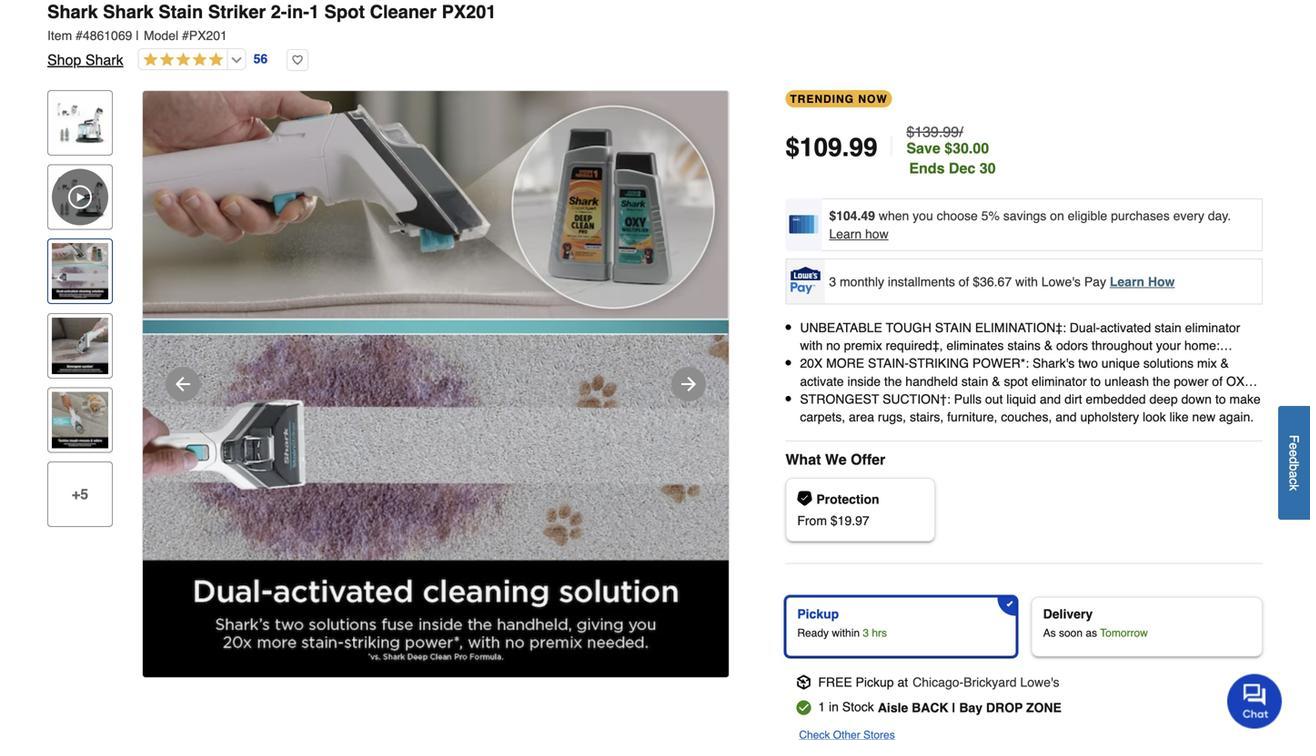 Task type: locate. For each thing, give the bounding box(es) containing it.
0 horizontal spatial of
[[959, 274, 970, 289]]

1 e from the top
[[1288, 443, 1302, 450]]

2 rugs, from the top
[[878, 410, 907, 424]]

1 horizontal spatial of
[[1213, 374, 1223, 388]]

item number 4 8 6 1 0 6 9 and model number p x 2 0 1 element
[[47, 26, 1263, 45]]

premix up more
[[844, 338, 883, 353]]

striker
[[208, 1, 266, 22]]

1 horizontal spatial premix
[[1103, 392, 1141, 406]]

1 vertical spatial no
[[1085, 392, 1099, 406]]

stain up the your
[[1155, 320, 1182, 335]]

premix inside 20x more stain-striking power*: shark's two unique solutions mix & activate inside the handheld stain & spot eliminator to unleash the power of oxy delivering unbeatable tough stain elimination, with no premix required.
[[1103, 392, 1141, 406]]

pay
[[1085, 274, 1107, 289]]

savings
[[1004, 208, 1047, 223]]

2 horizontal spatial with
[[1059, 392, 1082, 406]]

$139.99 /
[[907, 123, 964, 140]]

#
[[76, 28, 83, 43], [182, 28, 189, 43]]

1 horizontal spatial |
[[889, 132, 896, 163]]

f e e d b a c k button
[[1279, 406, 1311, 520]]

again.
[[1220, 410, 1254, 424]]

more
[[827, 356, 865, 371]]

you
[[913, 208, 934, 223]]

1 vertical spatial couches,
[[1002, 410, 1053, 424]]

with down more!
[[1059, 392, 1082, 406]]

$19.97
[[831, 513, 870, 528]]

$104.49
[[830, 208, 876, 223]]

1 the from the left
[[885, 374, 902, 388]]

and
[[1040, 392, 1061, 406], [1056, 410, 1077, 424]]

from
[[798, 513, 827, 528]]

elimination,
[[991, 392, 1055, 406]]

check circle filled image
[[797, 700, 811, 715]]

every
[[1174, 208, 1205, 223]]

new
[[1193, 410, 1216, 424]]

3 right lowes pay logo
[[830, 274, 837, 289]]

with
[[1016, 274, 1038, 289], [800, 338, 823, 353], [1059, 392, 1082, 406]]

down
[[1182, 392, 1212, 406]]

1 vertical spatial premix
[[1103, 392, 1141, 406]]

0 horizontal spatial couches,
[[910, 356, 961, 371]]

option group
[[779, 589, 1271, 664]]

1 vertical spatial learn
[[1110, 274, 1145, 289]]

handheld
[[906, 374, 958, 388]]

lowe's
[[1042, 274, 1081, 289], [1021, 675, 1060, 690]]

0 vertical spatial rugs,
[[878, 356, 907, 371]]

e
[[1288, 443, 1302, 450], [1288, 450, 1302, 457]]

2 vertical spatial with
[[1059, 392, 1082, 406]]

|
[[136, 28, 139, 43], [889, 132, 896, 163], [953, 700, 956, 715]]

free pickup at chicago-brickyard lowe's
[[819, 675, 1060, 690]]

suction†:
[[883, 392, 951, 406]]

drop
[[987, 700, 1023, 715]]

of left $36.67
[[959, 274, 970, 289]]

lowe's left pay at the right top of the page
[[1042, 274, 1081, 289]]

bay
[[960, 700, 983, 715]]

99
[[850, 133, 878, 162]]

the up the unbeatable on the bottom of page
[[885, 374, 902, 388]]

0 vertical spatial |
[[136, 28, 139, 43]]

e up d
[[1288, 443, 1302, 450]]

couches, up handheld
[[910, 356, 961, 371]]

3 monthly installments of $36.67 with lowe's pay learn how
[[830, 274, 1175, 289]]

1 vertical spatial |
[[889, 132, 896, 163]]

to
[[1091, 374, 1101, 388], [1216, 392, 1227, 406]]

area inside strongest suction†: pulls out liquid and dirt embedded deep down to make carpets, area rugs, stairs, furniture, couches, and upholstery look like new again.
[[849, 410, 875, 424]]

$139.99
[[907, 123, 960, 140]]

premix down unleash
[[1103, 392, 1141, 406]]

0 horizontal spatial to
[[1091, 374, 1101, 388]]

3 left hrs
[[863, 627, 869, 639]]

make
[[1230, 392, 1261, 406]]

upholstery,
[[965, 356, 1026, 371]]

area inside unbeatable tough stain elimination‡: dual-activated stain eliminator with no premix required‡, eliminates stains & odors throughout your home: carpets, area rugs, couches, upholstery, cars & more!
[[849, 356, 875, 371]]

couches,
[[910, 356, 961, 371], [1002, 410, 1053, 424]]

carpets,
[[800, 356, 846, 371], [800, 410, 846, 424]]

1 left in
[[819, 700, 826, 714]]

0 vertical spatial no
[[827, 338, 841, 353]]

shark up the 4861069
[[103, 1, 154, 22]]

| right 99
[[889, 132, 896, 163]]

2 carpets, from the top
[[800, 410, 846, 424]]

shark  #px201 - 2 image
[[143, 91, 729, 677]]

learn right pay at the right top of the page
[[1110, 274, 1145, 289]]

delivery
[[1044, 607, 1093, 621]]

rugs, inside unbeatable tough stain elimination‡: dual-activated stain eliminator with no premix required‡, eliminates stains & odors throughout your home: carpets, area rugs, couches, upholstery, cars & more!
[[878, 356, 907, 371]]

rugs, down "required‡,"
[[878, 356, 907, 371]]

0 vertical spatial area
[[849, 356, 875, 371]]

area up inside
[[849, 356, 875, 371]]

2 horizontal spatial |
[[953, 700, 956, 715]]

1 area from the top
[[849, 356, 875, 371]]

1 horizontal spatial to
[[1216, 392, 1227, 406]]

pickup
[[798, 607, 839, 621], [856, 675, 894, 690]]

0 vertical spatial premix
[[844, 338, 883, 353]]

0 horizontal spatial the
[[885, 374, 902, 388]]

0 horizontal spatial #
[[76, 28, 83, 43]]

| left bay
[[953, 700, 956, 715]]

aisle
[[878, 700, 909, 715]]

109
[[800, 133, 843, 162]]

0 horizontal spatial learn
[[830, 227, 862, 241]]

rugs, inside strongest suction†: pulls out liquid and dirt embedded deep down to make carpets, area rugs, stairs, furniture, couches, and upholstery look like new again.
[[878, 410, 907, 424]]

stain up pulls
[[962, 374, 989, 388]]

0 vertical spatial learn
[[830, 227, 862, 241]]

0 horizontal spatial no
[[827, 338, 841, 353]]

in-
[[287, 1, 309, 22]]

no down the unbeatable
[[827, 338, 841, 353]]

stain up furniture,
[[961, 392, 987, 406]]

1 vertical spatial pickup
[[856, 675, 894, 690]]

20x more stain-striking power*: shark's two unique solutions mix & activate inside the handheld stain & spot eliminator to unleash the power of oxy delivering unbeatable tough stain elimination, with no premix required.
[[800, 356, 1254, 406]]

1 horizontal spatial pickup
[[856, 675, 894, 690]]

1 vertical spatial with
[[800, 338, 823, 353]]

protection from $19.97
[[798, 492, 880, 528]]

1 vertical spatial 1
[[819, 700, 826, 714]]

brickyard
[[964, 675, 1017, 690]]

stock
[[843, 700, 875, 714]]

0 vertical spatial couches,
[[910, 356, 961, 371]]

0 vertical spatial 3
[[830, 274, 837, 289]]

px201 right 'cleaner'
[[442, 1, 497, 22]]

monthly
[[840, 274, 885, 289]]

1 vertical spatial of
[[1213, 374, 1223, 388]]

1 vertical spatial 3
[[863, 627, 869, 639]]

no right the dirt
[[1085, 392, 1099, 406]]

a
[[1288, 471, 1302, 478]]

2 the from the left
[[1153, 374, 1171, 388]]

pickup up ready
[[798, 607, 839, 621]]

carpets, down delivering at the right bottom of page
[[800, 410, 846, 424]]

0 horizontal spatial pickup
[[798, 607, 839, 621]]

learn down $104.49
[[830, 227, 862, 241]]

to inside strongest suction†: pulls out liquid and dirt embedded deep down to make carpets, area rugs, stairs, furniture, couches, and upholstery look like new again.
[[1216, 392, 1227, 406]]

1 carpets, from the top
[[800, 356, 846, 371]]

1 rugs, from the top
[[878, 356, 907, 371]]

1 horizontal spatial eliminator
[[1186, 320, 1241, 335]]

embedded
[[1086, 392, 1146, 406]]

1 vertical spatial rugs,
[[878, 410, 907, 424]]

& down upholstery,
[[992, 374, 1001, 388]]

pickup left at
[[856, 675, 894, 690]]

shark for shop
[[85, 51, 123, 68]]

1 horizontal spatial couches,
[[1002, 410, 1053, 424]]

| inside shark shark stain striker 2-in-1 spot cleaner px201 item # 4861069 | model # px201
[[136, 28, 139, 43]]

# right item at left
[[76, 28, 83, 43]]

&
[[1045, 338, 1053, 353], [1057, 356, 1066, 371], [1221, 356, 1230, 371], [992, 374, 1001, 388]]

1 vertical spatial px201
[[189, 28, 227, 43]]

0 vertical spatial carpets,
[[800, 356, 846, 371]]

the up deep
[[1153, 374, 1171, 388]]

2 area from the top
[[849, 410, 875, 424]]

1 horizontal spatial with
[[1016, 274, 1038, 289]]

$
[[786, 133, 800, 162]]

eliminator down the shark's
[[1032, 374, 1087, 388]]

0 vertical spatial eliminator
[[1186, 320, 1241, 335]]

f e e d b a c k
[[1288, 435, 1302, 491]]

rugs, down the unbeatable on the bottom of page
[[878, 410, 907, 424]]

e up b
[[1288, 450, 1302, 457]]

when
[[879, 208, 910, 223]]

1 vertical spatial to
[[1216, 392, 1227, 406]]

1 horizontal spatial px201
[[442, 1, 497, 22]]

0 horizontal spatial premix
[[844, 338, 883, 353]]

1 vertical spatial area
[[849, 410, 875, 424]]

couches, inside strongest suction†: pulls out liquid and dirt embedded deep down to make carpets, area rugs, stairs, furniture, couches, and upholstery look like new again.
[[1002, 410, 1053, 424]]

1 horizontal spatial the
[[1153, 374, 1171, 388]]

0 horizontal spatial eliminator
[[1032, 374, 1087, 388]]

0 horizontal spatial |
[[136, 28, 139, 43]]

1 horizontal spatial 3
[[863, 627, 869, 639]]

px201 down stain
[[189, 28, 227, 43]]

heart outline image
[[287, 49, 309, 71]]

couches, down elimination,
[[1002, 410, 1053, 424]]

px201
[[442, 1, 497, 22], [189, 28, 227, 43]]

1 vertical spatial carpets,
[[800, 410, 846, 424]]

tomorrow
[[1101, 627, 1149, 639]]

0 vertical spatial 1
[[309, 1, 319, 22]]

of inside 20x more stain-striking power*: shark's two unique solutions mix & activate inside the handheld stain & spot eliminator to unleash the power of oxy delivering unbeatable tough stain elimination, with no premix required.
[[1213, 374, 1223, 388]]

shark up item at left
[[47, 1, 98, 22]]

carpets, up activate
[[800, 356, 846, 371]]

0 horizontal spatial 3
[[830, 274, 837, 289]]

shark down the 4861069
[[85, 51, 123, 68]]

free
[[819, 675, 853, 690]]

and left the dirt
[[1040, 392, 1061, 406]]

dirt
[[1065, 392, 1083, 406]]

arrow left image
[[172, 373, 194, 395]]

0 vertical spatial pickup
[[798, 607, 839, 621]]

0 vertical spatial to
[[1091, 374, 1101, 388]]

with right $36.67
[[1016, 274, 1038, 289]]

.
[[843, 133, 850, 162]]

to up again.
[[1216, 392, 1227, 406]]

stain
[[1155, 320, 1182, 335], [962, 374, 989, 388], [961, 392, 987, 406]]

| left model at left
[[136, 28, 139, 43]]

3
[[830, 274, 837, 289], [863, 627, 869, 639]]

no
[[827, 338, 841, 353], [1085, 392, 1099, 406]]

/
[[960, 123, 964, 140]]

protection plan filled image
[[798, 491, 812, 506]]

to down the two
[[1091, 374, 1101, 388]]

protection
[[817, 492, 880, 507]]

1 horizontal spatial 1
[[819, 700, 826, 714]]

area down the strongest
[[849, 410, 875, 424]]

your
[[1157, 338, 1181, 353]]

eliminator inside unbeatable tough stain elimination‡: dual-activated stain eliminator with no premix required‡, eliminates stains & odors throughout your home: carpets, area rugs, couches, upholstery, cars & more!
[[1186, 320, 1241, 335]]

eliminator inside 20x more stain-striking power*: shark's two unique solutions mix & activate inside the handheld stain & spot eliminator to unleash the power of oxy delivering unbeatable tough stain elimination, with no premix required.
[[1032, 374, 1087, 388]]

furniture,
[[948, 410, 998, 424]]

3 inside pickup ready within 3 hrs
[[863, 627, 869, 639]]

of down mix
[[1213, 374, 1223, 388]]

now
[[859, 93, 888, 106]]

shark  #px201 - thumbnail2 image
[[52, 243, 108, 300]]

0 vertical spatial of
[[959, 274, 970, 289]]

1 inside 1 in stock aisle back | bay drop zone
[[819, 700, 826, 714]]

eliminator up home:
[[1186, 320, 1241, 335]]

20x
[[800, 356, 823, 371]]

mix
[[1198, 356, 1218, 371]]

2 vertical spatial |
[[953, 700, 956, 715]]

1 vertical spatial eliminator
[[1032, 374, 1087, 388]]

lowe's up the zone
[[1021, 675, 1060, 690]]

0 horizontal spatial with
[[800, 338, 823, 353]]

0 vertical spatial stain
[[1155, 320, 1182, 335]]

stain-
[[868, 356, 909, 371]]

save $30.00 ends dec 30
[[907, 140, 996, 177]]

two
[[1079, 356, 1099, 371]]

shark  #px201 - thumbnail image
[[52, 95, 108, 151]]

1 vertical spatial lowe's
[[1021, 675, 1060, 690]]

1 horizontal spatial #
[[182, 28, 189, 43]]

# down stain
[[182, 28, 189, 43]]

shark  #px201 - thumbnail4 image
[[52, 392, 108, 448]]

0 horizontal spatial 1
[[309, 1, 319, 22]]

1 left spot
[[309, 1, 319, 22]]

and down the dirt
[[1056, 410, 1077, 424]]

0 vertical spatial and
[[1040, 392, 1061, 406]]

2 e from the top
[[1288, 450, 1302, 457]]

with up 20x
[[800, 338, 823, 353]]

2 vertical spatial stain
[[961, 392, 987, 406]]

1 horizontal spatial no
[[1085, 392, 1099, 406]]

spot
[[1004, 374, 1028, 388]]



Task type: vqa. For each thing, say whether or not it's contained in the screenshot.
20X
yes



Task type: describe. For each thing, give the bounding box(es) containing it.
ends
[[910, 160, 945, 177]]

chicago-
[[913, 675, 964, 690]]

as
[[1086, 627, 1098, 639]]

option group containing pickup
[[779, 589, 1271, 664]]

we
[[825, 451, 847, 468]]

1 # from the left
[[76, 28, 83, 43]]

save
[[907, 140, 941, 157]]

with inside unbeatable tough stain elimination‡: dual-activated stain eliminator with no premix required‡, eliminates stains & odors throughout your home: carpets, area rugs, couches, upholstery, cars & more!
[[800, 338, 823, 353]]

hrs
[[872, 627, 888, 639]]

choose
[[937, 208, 978, 223]]

+5 button
[[47, 461, 113, 527]]

strongest
[[800, 392, 880, 406]]

eliminates
[[947, 338, 1004, 353]]

odors
[[1057, 338, 1089, 353]]

tough
[[925, 392, 957, 406]]

required.
[[1145, 392, 1195, 406]]

0 vertical spatial lowe's
[[1042, 274, 1081, 289]]

spot
[[325, 1, 365, 22]]

learn how link
[[1110, 274, 1175, 289]]

in
[[829, 700, 839, 714]]

1 vertical spatial stain
[[962, 374, 989, 388]]

what
[[786, 451, 821, 468]]

chat invite button image
[[1228, 673, 1283, 729]]

pickup image
[[797, 675, 811, 690]]

like
[[1170, 410, 1189, 424]]

2-
[[271, 1, 287, 22]]

home:
[[1185, 338, 1220, 353]]

eligible
[[1068, 208, 1108, 223]]

arrow right image
[[678, 373, 700, 395]]

activate
[[800, 374, 844, 388]]

installments
[[888, 274, 956, 289]]

& up the shark's
[[1045, 338, 1053, 353]]

learn how button
[[830, 225, 889, 243]]

no inside 20x more stain-striking power*: shark's two unique solutions mix & activate inside the handheld stain & spot eliminator to unleash the power of oxy delivering unbeatable tough stain elimination, with no premix required.
[[1085, 392, 1099, 406]]

unbeatable
[[800, 320, 883, 335]]

c
[[1288, 478, 1302, 484]]

no inside unbeatable tough stain elimination‡: dual-activated stain eliminator with no premix required‡, eliminates stains & odors throughout your home: carpets, area rugs, couches, upholstery, cars & more!
[[827, 338, 841, 353]]

cleaner
[[370, 1, 437, 22]]

item
[[47, 28, 72, 43]]

model
[[144, 28, 178, 43]]

1 horizontal spatial learn
[[1110, 274, 1145, 289]]

how
[[866, 227, 889, 241]]

shark's
[[1033, 356, 1075, 371]]

what we offer
[[786, 451, 886, 468]]

carpets, inside strongest suction†: pulls out liquid and dirt embedded deep down to make carpets, area rugs, stairs, furniture, couches, and upholstery look like new again.
[[800, 410, 846, 424]]

strongest suction†: pulls out liquid and dirt embedded deep down to make carpets, area rugs, stairs, furniture, couches, and upholstery look like new again.
[[800, 392, 1261, 424]]

cars
[[1030, 356, 1054, 371]]

lowes pay logo image
[[788, 267, 824, 294]]

shop shark
[[47, 51, 123, 68]]

trending
[[790, 93, 855, 106]]

deep
[[1150, 392, 1178, 406]]

+5
[[72, 486, 88, 502]]

4861069
[[83, 28, 132, 43]]

shark  #px201 - thumbnail3 image
[[52, 317, 108, 374]]

to inside 20x more stain-striking power*: shark's two unique solutions mix & activate inside the handheld stain & spot eliminator to unleash the power of oxy delivering unbeatable tough stain elimination, with no premix required.
[[1091, 374, 1101, 388]]

throughout
[[1092, 338, 1153, 353]]

with inside 20x more stain-striking power*: shark's two unique solutions mix & activate inside the handheld stain & spot eliminator to unleash the power of oxy delivering unbeatable tough stain elimination, with no premix required.
[[1059, 392, 1082, 406]]

shark for shark
[[103, 1, 154, 22]]

more!
[[1069, 356, 1102, 371]]

activated
[[1101, 320, 1152, 335]]

ready
[[798, 627, 829, 639]]

at
[[898, 675, 909, 690]]

learn inside $104.49 when you choose 5% savings on eligible purchases every day. learn how
[[830, 227, 862, 241]]

unbeatable
[[858, 392, 922, 406]]

as
[[1044, 627, 1056, 639]]

56
[[254, 52, 268, 66]]

solutions
[[1144, 356, 1194, 371]]

5%
[[982, 208, 1000, 223]]

f
[[1288, 435, 1302, 443]]

power*:
[[973, 356, 1030, 371]]

stairs,
[[910, 410, 944, 424]]

2 # from the left
[[182, 28, 189, 43]]

4.9 stars image
[[139, 52, 224, 69]]

& right cars
[[1057, 356, 1066, 371]]

trending now
[[790, 93, 888, 106]]

back
[[912, 700, 949, 715]]

day.
[[1208, 208, 1232, 223]]

30
[[980, 160, 996, 177]]

stain inside unbeatable tough stain elimination‡: dual-activated stain eliminator with no premix required‡, eliminates stains & odors throughout your home: carpets, area rugs, couches, upholstery, cars & more!
[[1155, 320, 1182, 335]]

unbeatable tough stain elimination‡: dual-activated stain eliminator with no premix required‡, eliminates stains & odors throughout your home: carpets, area rugs, couches, upholstery, cars & more!
[[800, 320, 1241, 371]]

dec
[[949, 160, 976, 177]]

0 vertical spatial with
[[1016, 274, 1038, 289]]

& right mix
[[1221, 356, 1230, 371]]

couches, inside unbeatable tough stain elimination‡: dual-activated stain eliminator with no premix required‡, eliminates stains & odors throughout your home: carpets, area rugs, couches, upholstery, cars & more!
[[910, 356, 961, 371]]

purchases
[[1111, 208, 1170, 223]]

pulls
[[954, 392, 982, 406]]

how
[[1149, 274, 1175, 289]]

carpets, inside unbeatable tough stain elimination‡: dual-activated stain eliminator with no premix required‡, eliminates stains & odors throughout your home: carpets, area rugs, couches, upholstery, cars & more!
[[800, 356, 846, 371]]

stain
[[159, 1, 203, 22]]

tough
[[886, 320, 932, 335]]

soon
[[1059, 627, 1083, 639]]

striking
[[909, 356, 969, 371]]

required‡,
[[886, 338, 943, 353]]

0 vertical spatial px201
[[442, 1, 497, 22]]

elimination‡:
[[976, 320, 1067, 335]]

offer
[[851, 451, 886, 468]]

zone
[[1027, 700, 1062, 715]]

upholstery
[[1081, 410, 1140, 424]]

liquid
[[1007, 392, 1037, 406]]

delivering
[[800, 392, 855, 406]]

on
[[1051, 208, 1065, 223]]

1 vertical spatial and
[[1056, 410, 1077, 424]]

shop
[[47, 51, 81, 68]]

premix inside unbeatable tough stain elimination‡: dual-activated stain eliminator with no premix required‡, eliminates stains & odors throughout your home: carpets, area rugs, couches, upholstery, cars & more!
[[844, 338, 883, 353]]

0 horizontal spatial px201
[[189, 28, 227, 43]]

pickup inside pickup ready within 3 hrs
[[798, 607, 839, 621]]

oxy
[[1227, 374, 1254, 388]]

| inside 1 in stock aisle back | bay drop zone
[[953, 700, 956, 715]]

$104.49 when you choose 5% savings on eligible purchases every day. learn how
[[830, 208, 1232, 241]]

1 inside shark shark stain striker 2-in-1 spot cleaner px201 item # 4861069 | model # px201
[[309, 1, 319, 22]]



